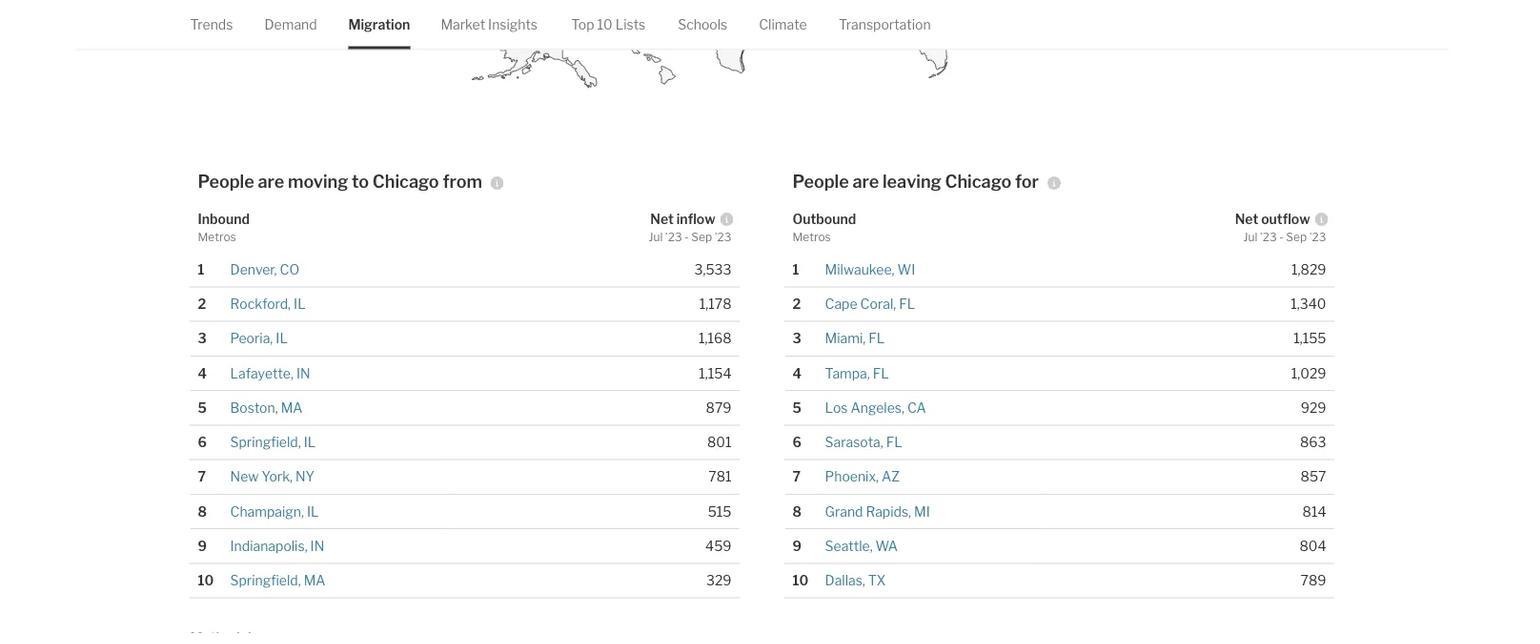 Task type: describe. For each thing, give the bounding box(es) containing it.
mi
[[914, 503, 930, 519]]

climate link
[[759, 0, 807, 49]]

net inflow
[[651, 211, 716, 227]]

1,829
[[1292, 261, 1327, 277]]

ma for boston, ma
[[281, 400, 303, 416]]

879
[[706, 400, 732, 416]]

1 for people are moving to chicago from
[[198, 261, 204, 277]]

grand
[[825, 503, 863, 519]]

2 chicago from the left
[[945, 171, 1012, 192]]

net for people are moving to chicago from
[[651, 211, 674, 227]]

inflow
[[677, 211, 716, 227]]

10 for people are leaving chicago for
[[793, 572, 809, 589]]

champaign,
[[230, 503, 304, 519]]

814
[[1303, 503, 1327, 519]]

seattle, wa
[[825, 538, 898, 554]]

metros for people are moving to chicago from
[[198, 230, 236, 244]]

seattle,
[[825, 538, 873, 554]]

boston,
[[230, 400, 278, 416]]

top
[[571, 16, 595, 32]]

6 for people are leaving chicago for
[[793, 434, 802, 450]]

dallas, tx
[[825, 572, 886, 589]]

3,533
[[695, 261, 732, 277]]

climate
[[759, 16, 807, 32]]

4 for people are moving to chicago from
[[198, 365, 207, 381]]

transportation link
[[839, 0, 931, 49]]

wi
[[898, 261, 916, 277]]

cape coral, fl
[[825, 296, 915, 312]]

cape
[[825, 296, 858, 312]]

329
[[706, 572, 732, 589]]

indianapolis, in
[[230, 538, 324, 554]]

milwaukee,
[[825, 261, 895, 277]]

phoenix, az link
[[825, 469, 900, 485]]

leaving
[[883, 171, 942, 192]]

fl right the coral,
[[899, 296, 915, 312]]

springfield, ma link
[[230, 572, 326, 589]]

6 for people are moving to chicago from
[[198, 434, 207, 450]]

in for lafayette, in
[[296, 365, 310, 381]]

2 for people are leaving chicago for
[[793, 296, 801, 312]]

milwaukee, wi
[[825, 261, 916, 277]]

2 for people are moving to chicago from
[[198, 296, 206, 312]]

market
[[441, 16, 485, 32]]

new
[[230, 469, 259, 485]]

rockford, il
[[230, 296, 306, 312]]

miami, fl link
[[825, 330, 885, 347]]

804
[[1300, 538, 1327, 554]]

jul for people are leaving chicago for
[[1244, 230, 1258, 244]]

4 '23 from the left
[[1310, 230, 1327, 244]]

coral,
[[861, 296, 896, 312]]

cape coral, fl link
[[825, 296, 915, 312]]

2 '23 from the left
[[715, 230, 732, 244]]

for
[[1016, 171, 1039, 192]]

milwaukee, wi link
[[825, 261, 916, 277]]

boston, ma link
[[230, 400, 303, 416]]

grand rapids, mi
[[825, 503, 930, 519]]

springfield, for springfield, ma
[[230, 572, 301, 589]]

people for people are leaving chicago for
[[793, 171, 849, 192]]

demand link
[[265, 0, 317, 49]]

789
[[1301, 572, 1327, 589]]

in for indianapolis, in
[[310, 538, 324, 554]]

miami,
[[825, 330, 866, 347]]

il for peoria, il
[[276, 330, 288, 347]]

denver, co link
[[230, 261, 299, 277]]

los angeles, ca link
[[825, 400, 927, 416]]

schools
[[678, 16, 728, 32]]

- for people are moving to chicago from
[[685, 230, 689, 244]]

are for moving
[[258, 171, 284, 192]]

rapids,
[[866, 503, 912, 519]]

people for people are moving to chicago from
[[198, 171, 254, 192]]

migration link
[[348, 0, 410, 49]]

springfield, ma
[[230, 572, 326, 589]]

1,178
[[700, 296, 732, 312]]

springfield, il
[[230, 434, 316, 450]]

ca
[[908, 400, 927, 416]]

to
[[352, 171, 369, 192]]

1,154
[[699, 365, 732, 381]]

market insights link
[[441, 0, 538, 49]]

jul for people are moving to chicago from
[[649, 230, 663, 244]]

sep for people are leaving chicago for
[[1287, 230, 1307, 244]]

trends
[[190, 16, 233, 32]]

los
[[825, 400, 848, 416]]

are for leaving
[[853, 171, 879, 192]]

rockford,
[[230, 296, 291, 312]]

york,
[[262, 469, 293, 485]]

denver, co
[[230, 261, 299, 277]]

3 '23 from the left
[[1260, 230, 1277, 244]]

migration
[[348, 16, 410, 32]]

schools link
[[678, 0, 728, 49]]

demand
[[265, 16, 317, 32]]

angeles,
[[851, 400, 905, 416]]

outflow
[[1262, 211, 1311, 227]]

863
[[1300, 434, 1327, 450]]

transportation
[[839, 16, 931, 32]]

1,155
[[1294, 330, 1327, 347]]



Task type: locate. For each thing, give the bounding box(es) containing it.
2 2 from the left
[[793, 296, 801, 312]]

springfield, down indianapolis,
[[230, 572, 301, 589]]

net for people are leaving chicago for
[[1235, 211, 1259, 227]]

1 vertical spatial in
[[310, 538, 324, 554]]

2 7 from the left
[[793, 469, 801, 485]]

il down co
[[294, 296, 306, 312]]

indianapolis, in link
[[230, 538, 324, 554]]

trends link
[[190, 0, 233, 49]]

2 3 from the left
[[793, 330, 802, 347]]

3
[[198, 330, 207, 347], [793, 330, 802, 347]]

1 for people are leaving chicago for
[[793, 261, 799, 277]]

2 6 from the left
[[793, 434, 802, 450]]

2 8 from the left
[[793, 503, 802, 519]]

1 7 from the left
[[198, 469, 206, 485]]

seattle, wa link
[[825, 538, 898, 554]]

0 horizontal spatial 4
[[198, 365, 207, 381]]

2 9 from the left
[[793, 538, 802, 554]]

insights
[[488, 16, 538, 32]]

in right indianapolis,
[[310, 538, 324, 554]]

4 left tampa,
[[793, 365, 802, 381]]

-
[[685, 230, 689, 244], [1280, 230, 1284, 244]]

tampa,
[[825, 365, 870, 381]]

jul down net inflow
[[649, 230, 663, 244]]

1 horizontal spatial 3
[[793, 330, 802, 347]]

fl for miami, fl
[[869, 330, 885, 347]]

tampa, fl link
[[825, 365, 889, 381]]

3 for people are moving to chicago from
[[198, 330, 207, 347]]

5
[[198, 400, 207, 416], [793, 400, 802, 416]]

0 horizontal spatial 5
[[198, 400, 207, 416]]

5 left the los
[[793, 400, 802, 416]]

8 for people are moving to chicago from
[[198, 503, 207, 519]]

chicago left for
[[945, 171, 1012, 192]]

lafayette,
[[230, 365, 294, 381]]

sarasota, fl link
[[825, 434, 903, 450]]

fl right miami,
[[869, 330, 885, 347]]

2 people from the left
[[793, 171, 849, 192]]

people up inbound
[[198, 171, 254, 192]]

il right peoria,
[[276, 330, 288, 347]]

0 horizontal spatial are
[[258, 171, 284, 192]]

il for rockford, il
[[294, 296, 306, 312]]

jul '23 - sep '23 for people are moving to chicago from
[[649, 230, 732, 244]]

ma for springfield, ma
[[304, 572, 326, 589]]

top 10 lists
[[571, 16, 646, 32]]

ma down indianapolis, in link
[[304, 572, 326, 589]]

people
[[198, 171, 254, 192], [793, 171, 849, 192]]

2 metros from the left
[[793, 230, 831, 244]]

1 jul '23 - sep '23 from the left
[[649, 230, 732, 244]]

1 horizontal spatial 6
[[793, 434, 802, 450]]

801
[[707, 434, 732, 450]]

'23
[[665, 230, 682, 244], [715, 230, 732, 244], [1260, 230, 1277, 244], [1310, 230, 1327, 244]]

lists
[[616, 16, 646, 32]]

- down net inflow
[[685, 230, 689, 244]]

1 4 from the left
[[198, 365, 207, 381]]

10 left dallas,
[[793, 572, 809, 589]]

1 horizontal spatial jul
[[1244, 230, 1258, 244]]

1 horizontal spatial jul '23 - sep '23
[[1244, 230, 1327, 244]]

jul '23 - sep '23
[[649, 230, 732, 244], [1244, 230, 1327, 244]]

2 jul '23 - sep '23 from the left
[[1244, 230, 1327, 244]]

springfield, down the boston, ma
[[230, 434, 301, 450]]

5 left boston,
[[198, 400, 207, 416]]

1 '23 from the left
[[665, 230, 682, 244]]

ma right boston,
[[281, 400, 303, 416]]

3 left peoria,
[[198, 330, 207, 347]]

1 left denver,
[[198, 261, 204, 277]]

people are moving to chicago from
[[198, 171, 482, 192]]

dallas, tx link
[[825, 572, 886, 589]]

fl
[[899, 296, 915, 312], [869, 330, 885, 347], [873, 365, 889, 381], [886, 434, 903, 450]]

4 left lafayette,
[[198, 365, 207, 381]]

1 - from the left
[[685, 230, 689, 244]]

1 horizontal spatial -
[[1280, 230, 1284, 244]]

jul '23 - sep '23 for people are leaving chicago for
[[1244, 230, 1327, 244]]

1 horizontal spatial people
[[793, 171, 849, 192]]

9 for people are leaving chicago for
[[793, 538, 802, 554]]

phoenix, az
[[825, 469, 900, 485]]

0 horizontal spatial 1
[[198, 261, 204, 277]]

new york, ny link
[[230, 469, 315, 485]]

7 for people are leaving chicago for
[[793, 469, 801, 485]]

tx
[[868, 572, 886, 589]]

chicago right to
[[373, 171, 439, 192]]

in right lafayette,
[[296, 365, 310, 381]]

6 left sarasota,
[[793, 434, 802, 450]]

0 vertical spatial ma
[[281, 400, 303, 416]]

1 jul from the left
[[649, 230, 663, 244]]

0 vertical spatial in
[[296, 365, 310, 381]]

net outflow
[[1235, 211, 1311, 227]]

indianapolis,
[[230, 538, 308, 554]]

champaign, il
[[230, 503, 319, 519]]

peoria, il
[[230, 330, 288, 347]]

10 left springfield, ma
[[198, 572, 214, 589]]

1 horizontal spatial 8
[[793, 503, 802, 519]]

fl for tampa, fl
[[873, 365, 889, 381]]

are
[[258, 171, 284, 192], [853, 171, 879, 192]]

peoria, il link
[[230, 330, 288, 347]]

2 1 from the left
[[793, 261, 799, 277]]

8 left champaign,
[[198, 503, 207, 519]]

1 horizontal spatial net
[[1235, 211, 1259, 227]]

2 4 from the left
[[793, 365, 802, 381]]

il down ny
[[307, 503, 319, 519]]

sep down "inflow"
[[692, 230, 712, 244]]

0 vertical spatial springfield,
[[230, 434, 301, 450]]

0 horizontal spatial sep
[[692, 230, 712, 244]]

1 1 from the left
[[198, 261, 204, 277]]

0 horizontal spatial 7
[[198, 469, 206, 485]]

fl for sarasota, fl
[[886, 434, 903, 450]]

1 2 from the left
[[198, 296, 206, 312]]

3 left miami,
[[793, 330, 802, 347]]

wa
[[876, 538, 898, 554]]

10 for people are moving to chicago from
[[198, 572, 214, 589]]

peoria,
[[230, 330, 273, 347]]

are left leaving on the top of the page
[[853, 171, 879, 192]]

jul '23 - sep '23 down outflow
[[1244, 230, 1327, 244]]

1 horizontal spatial 9
[[793, 538, 802, 554]]

moving
[[288, 171, 348, 192]]

jul down net outflow
[[1244, 230, 1258, 244]]

from
[[443, 171, 482, 192]]

1 8 from the left
[[198, 503, 207, 519]]

1 springfield, from the top
[[230, 434, 301, 450]]

1 horizontal spatial 1
[[793, 261, 799, 277]]

il for springfield, il
[[304, 434, 316, 450]]

5 for people are leaving chicago for
[[793, 400, 802, 416]]

9
[[198, 538, 207, 554], [793, 538, 802, 554]]

2 left the cape on the top of page
[[793, 296, 801, 312]]

1 horizontal spatial are
[[853, 171, 879, 192]]

champaign, il link
[[230, 503, 319, 519]]

0 horizontal spatial 6
[[198, 434, 207, 450]]

0 horizontal spatial 8
[[198, 503, 207, 519]]

dallas,
[[825, 572, 866, 589]]

co
[[280, 261, 299, 277]]

8 for people are leaving chicago for
[[793, 503, 802, 519]]

1 horizontal spatial 5
[[793, 400, 802, 416]]

1 horizontal spatial 7
[[793, 469, 801, 485]]

sarasota, fl
[[825, 434, 903, 450]]

metros down outbound
[[793, 230, 831, 244]]

1 horizontal spatial metros
[[793, 230, 831, 244]]

459
[[706, 538, 732, 554]]

2 sep from the left
[[1287, 230, 1307, 244]]

1,029
[[1292, 365, 1327, 381]]

5 for people are moving to chicago from
[[198, 400, 207, 416]]

'23 down net inflow
[[665, 230, 682, 244]]

2 - from the left
[[1280, 230, 1284, 244]]

0 horizontal spatial net
[[651, 211, 674, 227]]

jul
[[649, 230, 663, 244], [1244, 230, 1258, 244]]

1 down outbound
[[793, 261, 799, 277]]

sep down outflow
[[1287, 230, 1307, 244]]

az
[[882, 469, 900, 485]]

7 left new
[[198, 469, 206, 485]]

boston, ma
[[230, 400, 303, 416]]

0 horizontal spatial 9
[[198, 538, 207, 554]]

ma
[[281, 400, 303, 416], [304, 572, 326, 589]]

1 people from the left
[[198, 171, 254, 192]]

3 for people are leaving chicago for
[[793, 330, 802, 347]]

1 9 from the left
[[198, 538, 207, 554]]

net left outflow
[[1235, 211, 1259, 227]]

0 horizontal spatial people
[[198, 171, 254, 192]]

2 horizontal spatial 10
[[793, 572, 809, 589]]

2 net from the left
[[1235, 211, 1259, 227]]

1,168
[[699, 330, 732, 347]]

il up ny
[[304, 434, 316, 450]]

1 horizontal spatial chicago
[[945, 171, 1012, 192]]

4 for people are leaving chicago for
[[793, 365, 802, 381]]

1 horizontal spatial 10
[[597, 16, 613, 32]]

0 horizontal spatial metros
[[198, 230, 236, 244]]

10 right top
[[597, 16, 613, 32]]

people up outbound
[[793, 171, 849, 192]]

in
[[296, 365, 310, 381], [310, 538, 324, 554]]

1 3 from the left
[[198, 330, 207, 347]]

top 10 lists link
[[571, 0, 646, 49]]

7 for people are moving to chicago from
[[198, 469, 206, 485]]

springfield, il link
[[230, 434, 316, 450]]

6 left springfield, il link
[[198, 434, 207, 450]]

6
[[198, 434, 207, 450], [793, 434, 802, 450]]

- for people are leaving chicago for
[[1280, 230, 1284, 244]]

0 horizontal spatial 10
[[198, 572, 214, 589]]

'23 down "inflow"
[[715, 230, 732, 244]]

0 horizontal spatial ma
[[281, 400, 303, 416]]

1 horizontal spatial sep
[[1287, 230, 1307, 244]]

1 metros from the left
[[198, 230, 236, 244]]

metros down inbound
[[198, 230, 236, 244]]

1 6 from the left
[[198, 434, 207, 450]]

9 for people are moving to chicago from
[[198, 538, 207, 554]]

929
[[1301, 400, 1327, 416]]

inbound
[[198, 211, 250, 227]]

sep
[[692, 230, 712, 244], [1287, 230, 1307, 244]]

1 chicago from the left
[[373, 171, 439, 192]]

chicago
[[373, 171, 439, 192], [945, 171, 1012, 192]]

jul '23 - sep '23 down "inflow"
[[649, 230, 732, 244]]

los angeles, ca
[[825, 400, 927, 416]]

2 jul from the left
[[1244, 230, 1258, 244]]

8 left grand in the bottom right of the page
[[793, 503, 802, 519]]

fl up the az
[[886, 434, 903, 450]]

new york, ny
[[230, 469, 315, 485]]

are left moving
[[258, 171, 284, 192]]

1 vertical spatial springfield,
[[230, 572, 301, 589]]

lafayette, in
[[230, 365, 310, 381]]

0 horizontal spatial 2
[[198, 296, 206, 312]]

9 left indianapolis,
[[198, 538, 207, 554]]

2 5 from the left
[[793, 400, 802, 416]]

people are leaving chicago for
[[793, 171, 1039, 192]]

sep for people are moving to chicago from
[[692, 230, 712, 244]]

1 sep from the left
[[692, 230, 712, 244]]

il for champaign, il
[[307, 503, 319, 519]]

0 horizontal spatial jul '23 - sep '23
[[649, 230, 732, 244]]

- down outflow
[[1280, 230, 1284, 244]]

1 horizontal spatial ma
[[304, 572, 326, 589]]

net left "inflow"
[[651, 211, 674, 227]]

2 are from the left
[[853, 171, 879, 192]]

857
[[1301, 469, 1327, 485]]

1 are from the left
[[258, 171, 284, 192]]

miami, fl
[[825, 330, 885, 347]]

2 left rockford,
[[198, 296, 206, 312]]

grand rapids, mi link
[[825, 503, 930, 519]]

0 horizontal spatial jul
[[649, 230, 663, 244]]

9 left seattle,
[[793, 538, 802, 554]]

1,340
[[1291, 296, 1327, 312]]

springfield,
[[230, 434, 301, 450], [230, 572, 301, 589]]

rockford, il link
[[230, 296, 306, 312]]

fl right tampa,
[[873, 365, 889, 381]]

outbound
[[793, 211, 856, 227]]

2
[[198, 296, 206, 312], [793, 296, 801, 312]]

7 left the phoenix,
[[793, 469, 801, 485]]

'23 down net outflow
[[1260, 230, 1277, 244]]

1 horizontal spatial 4
[[793, 365, 802, 381]]

0 horizontal spatial 3
[[198, 330, 207, 347]]

2 springfield, from the top
[[230, 572, 301, 589]]

1 net from the left
[[651, 211, 674, 227]]

metros for people are leaving chicago for
[[793, 230, 831, 244]]

0 horizontal spatial -
[[685, 230, 689, 244]]

1 5 from the left
[[198, 400, 207, 416]]

springfield, for springfield, il
[[230, 434, 301, 450]]

'23 up 1,829
[[1310, 230, 1327, 244]]

sarasota,
[[825, 434, 884, 450]]

0 horizontal spatial chicago
[[373, 171, 439, 192]]

1 vertical spatial ma
[[304, 572, 326, 589]]

1 horizontal spatial 2
[[793, 296, 801, 312]]



Task type: vqa. For each thing, say whether or not it's contained in the screenshot.
the rightmost THE 5
yes



